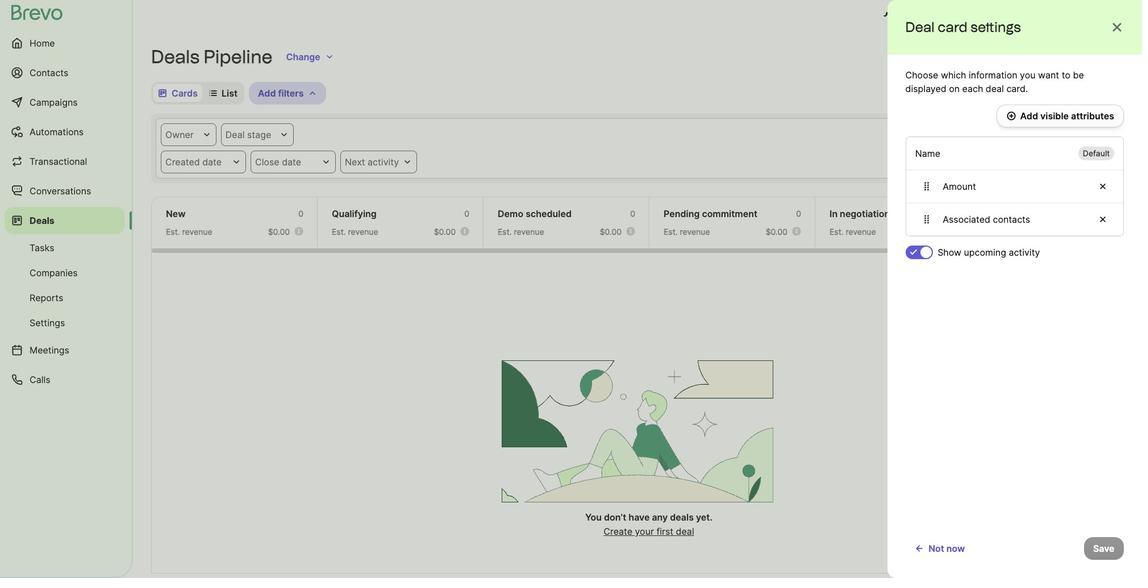 Task type: locate. For each thing, give the bounding box(es) containing it.
0 vertical spatial filters
[[278, 88, 304, 99]]

3 est. from the left
[[498, 227, 512, 237]]

0 vertical spatial add
[[258, 88, 276, 99]]

deals
[[1018, 51, 1042, 63], [671, 512, 694, 523]]

$0.00 for qualifying
[[434, 227, 456, 237]]

0 vertical spatial deals
[[151, 46, 200, 68]]

1 est. revenue from the left
[[166, 227, 212, 237]]

0 horizontal spatial filters
[[278, 88, 304, 99]]

est. revenue for pending commitment
[[664, 227, 711, 237]]

0 horizontal spatial deal
[[226, 129, 245, 140]]

0 horizontal spatial card
[[939, 19, 968, 35]]

0 vertical spatial activity
[[368, 156, 399, 168]]

deal down company
[[1097, 51, 1116, 63]]

be
[[1074, 69, 1085, 81]]

change
[[286, 51, 321, 63]]

transactional
[[30, 156, 87, 167]]

add inside deal card settings 'dialog'
[[1021, 110, 1039, 122]]

add for add filters
[[258, 88, 276, 99]]

date inside popup button
[[282, 156, 301, 168]]

information
[[970, 69, 1018, 81]]

deal stage button
[[221, 123, 294, 146]]

1 vertical spatial add
[[1021, 110, 1039, 122]]

est. for in negotiation
[[830, 227, 844, 237]]

deal for deal card settings
[[906, 19, 935, 35]]

est. revenue for new
[[166, 227, 212, 237]]

add
[[258, 88, 276, 99], [1021, 110, 1039, 122]]

2 $0.00 from the left
[[434, 227, 456, 237]]

you
[[586, 512, 602, 523]]

won
[[996, 208, 1016, 219]]

calls link
[[5, 366, 125, 393]]

0 down amount
[[963, 209, 968, 218]]

2 vertical spatial deal
[[676, 526, 695, 537]]

card inside 'dialog'
[[939, 19, 968, 35]]

1 horizontal spatial activity
[[1009, 247, 1041, 258]]

name
[[916, 148, 941, 159]]

have
[[629, 512, 650, 523]]

deal stage
[[226, 129, 271, 140]]

tasks
[[30, 242, 54, 254]]

deal left stage in the left top of the page
[[226, 129, 245, 140]]

deal inside popup button
[[226, 129, 245, 140]]

1 0 from the left
[[299, 209, 304, 218]]

date right created
[[202, 156, 222, 168]]

1 horizontal spatial new
[[1056, 10, 1076, 22]]

clear filters button
[[1023, 123, 1092, 146]]

4 0 from the left
[[797, 209, 802, 218]]

4 revenue from the left
[[680, 227, 711, 237]]

date inside popup button
[[202, 156, 222, 168]]

deal inside 'dialog'
[[906, 19, 935, 35]]

0 vertical spatial new
[[1056, 10, 1076, 22]]

visible
[[1041, 110, 1070, 122]]

deals inside deals link
[[30, 215, 54, 226]]

1 horizontal spatial deal
[[906, 19, 935, 35]]

revenue for pending commitment
[[680, 227, 711, 237]]

new for new company
[[1056, 10, 1076, 22]]

0 horizontal spatial new
[[166, 208, 186, 219]]

1 vertical spatial deals
[[30, 215, 54, 226]]

add visible attributes
[[1021, 110, 1115, 122]]

new inside new company button
[[1056, 10, 1076, 22]]

add up clear on the right of the page
[[1021, 110, 1039, 122]]

0 vertical spatial create
[[1065, 51, 1095, 63]]

4 est. revenue from the left
[[664, 227, 711, 237]]

est. for qualifying
[[332, 227, 346, 237]]

filters down change
[[278, 88, 304, 99]]

meetings
[[30, 345, 69, 356]]

contacts
[[30, 67, 68, 78]]

filters inside add filters button
[[278, 88, 304, 99]]

new
[[1056, 10, 1076, 22], [166, 208, 186, 219]]

1 vertical spatial create
[[604, 526, 633, 537]]

1 date from the left
[[202, 156, 222, 168]]

reports
[[30, 292, 63, 304]]

deal down information
[[987, 83, 1005, 94]]

1 vertical spatial card
[[989, 88, 1009, 99]]

filters inside clear filters button
[[1058, 129, 1083, 140]]

deals right 'any'
[[671, 512, 694, 523]]

deal inside button
[[967, 88, 987, 99]]

0 horizontal spatial deals
[[30, 215, 54, 226]]

0 horizontal spatial deal
[[676, 526, 695, 537]]

0 left pending
[[631, 209, 636, 218]]

1 vertical spatial deal
[[987, 83, 1005, 94]]

0
[[299, 209, 304, 218], [465, 209, 470, 218], [631, 209, 636, 218], [797, 209, 802, 218], [963, 209, 968, 218]]

0 vertical spatial deals
[[1018, 51, 1042, 63]]

1 horizontal spatial deals
[[151, 46, 200, 68]]

1 horizontal spatial filters
[[1058, 129, 1083, 140]]

deal
[[1097, 51, 1116, 63], [987, 83, 1005, 94], [676, 526, 695, 537]]

5 0 from the left
[[963, 209, 968, 218]]

transactional link
[[5, 148, 125, 175]]

activity right 'next'
[[368, 156, 399, 168]]

3 est. revenue from the left
[[498, 227, 545, 237]]

2 est. revenue from the left
[[332, 227, 378, 237]]

sort button
[[888, 82, 939, 105]]

2 horizontal spatial deal
[[1097, 51, 1116, 63]]

0 horizontal spatial date
[[202, 156, 222, 168]]

deal right 'first'
[[676, 526, 695, 537]]

to
[[1063, 69, 1071, 81]]

2 date from the left
[[282, 156, 301, 168]]

5 est. revenue from the left
[[830, 227, 877, 237]]

deals inside button
[[1018, 51, 1042, 63]]

0 vertical spatial card
[[939, 19, 968, 35]]

now
[[947, 543, 966, 554]]

new for new
[[166, 208, 186, 219]]

revenue for demo scheduled
[[514, 227, 545, 237]]

$0.00 for new
[[268, 227, 290, 237]]

0 left in
[[797, 209, 802, 218]]

$0.00 for pending commitment
[[766, 227, 788, 237]]

1 vertical spatial activity
[[1009, 247, 1041, 258]]

meetings link
[[5, 337, 125, 364]]

next activity
[[345, 156, 399, 168]]

5 $0.00 from the left
[[932, 227, 954, 237]]

deals link
[[5, 207, 125, 234]]

any
[[652, 512, 668, 523]]

and
[[928, 10, 944, 22]]

create deal button
[[1056, 45, 1125, 68]]

deal
[[906, 19, 935, 35], [967, 88, 987, 99], [226, 129, 245, 140]]

1 horizontal spatial deals
[[1018, 51, 1042, 63]]

2 0 from the left
[[465, 209, 470, 218]]

0 left demo
[[465, 209, 470, 218]]

est. revenue for demo scheduled
[[498, 227, 545, 237]]

add filters
[[258, 88, 304, 99]]

2 est. from the left
[[332, 227, 346, 237]]

deals up cards button
[[151, 46, 200, 68]]

deal for deal stage
[[226, 129, 245, 140]]

new down created
[[166, 208, 186, 219]]

activity
[[368, 156, 399, 168], [1009, 247, 1041, 258]]

deal right the on
[[967, 88, 987, 99]]

create inside you don't have any deals yet. create your first deal
[[604, 526, 633, 537]]

card for deal card settings
[[939, 19, 968, 35]]

1 horizontal spatial create
[[1065, 51, 1095, 63]]

est. revenue
[[166, 227, 212, 237], [332, 227, 378, 237], [498, 227, 545, 237], [664, 227, 711, 237], [830, 227, 877, 237]]

2 revenue from the left
[[348, 227, 378, 237]]

1 horizontal spatial add
[[1021, 110, 1039, 122]]

settings
[[972, 19, 1022, 35]]

5 revenue from the left
[[846, 227, 877, 237]]

$0.00
[[268, 227, 290, 237], [434, 227, 456, 237], [600, 227, 622, 237], [766, 227, 788, 237], [932, 227, 954, 237], [1098, 227, 1120, 237]]

deals up tasks
[[30, 215, 54, 226]]

0 vertical spatial deal
[[906, 19, 935, 35]]

0 horizontal spatial deals
[[671, 512, 694, 523]]

est.
[[166, 227, 180, 237], [332, 227, 346, 237], [498, 227, 512, 237], [664, 227, 678, 237], [830, 227, 844, 237]]

card inside button
[[989, 88, 1009, 99]]

3 revenue from the left
[[514, 227, 545, 237]]

1 horizontal spatial date
[[282, 156, 301, 168]]

$0.00 for in negotiation
[[932, 227, 954, 237]]

2 horizontal spatial deal
[[967, 88, 987, 99]]

1 vertical spatial deals
[[671, 512, 694, 523]]

import deals button
[[977, 45, 1051, 68]]

on
[[950, 83, 961, 94]]

cards button
[[154, 84, 202, 102]]

deal card settings dialog
[[888, 0, 1143, 578]]

add right list
[[258, 88, 276, 99]]

1 vertical spatial deal
[[967, 88, 987, 99]]

1 horizontal spatial card
[[989, 88, 1009, 99]]

displayed
[[906, 83, 947, 94]]

activity down revenue
[[1009, 247, 1041, 258]]

filters down add visible attributes
[[1058, 129, 1083, 140]]

you
[[1021, 69, 1037, 81]]

None checkbox
[[906, 246, 934, 259]]

filters for add filters
[[278, 88, 304, 99]]

3 $0.00 from the left
[[600, 227, 622, 237]]

amount button
[[907, 170, 1124, 203]]

est. revenue for qualifying
[[332, 227, 378, 237]]

new left company
[[1056, 10, 1076, 22]]

choose which information you want to be displayed on each deal card.
[[906, 69, 1085, 94]]

list
[[222, 88, 238, 99]]

pending
[[664, 208, 700, 219]]

1 vertical spatial filters
[[1058, 129, 1083, 140]]

clear
[[1032, 129, 1055, 140]]

3 0 from the left
[[631, 209, 636, 218]]

1 revenue from the left
[[182, 227, 212, 237]]

date
[[202, 156, 222, 168], [282, 156, 301, 168]]

1 $0.00 from the left
[[268, 227, 290, 237]]

1 horizontal spatial deal
[[987, 83, 1005, 94]]

deal for deal card
[[967, 88, 987, 99]]

5 est. from the left
[[830, 227, 844, 237]]

demo scheduled
[[498, 208, 572, 219]]

1 est. from the left
[[166, 227, 180, 237]]

0 horizontal spatial add
[[258, 88, 276, 99]]

import
[[987, 51, 1016, 63]]

owner button
[[161, 123, 217, 146]]

revenue
[[182, 227, 212, 237], [348, 227, 378, 237], [514, 227, 545, 237], [680, 227, 711, 237], [846, 227, 877, 237]]

0 for demo scheduled
[[631, 209, 636, 218]]

create up be
[[1065, 51, 1095, 63]]

0 for pending commitment
[[797, 209, 802, 218]]

amount
[[943, 181, 977, 192]]

0 horizontal spatial activity
[[368, 156, 399, 168]]

date right close
[[282, 156, 301, 168]]

scheduled
[[526, 208, 572, 219]]

4 est. from the left
[[664, 227, 678, 237]]

create down don't
[[604, 526, 633, 537]]

0 down "close date" popup button
[[299, 209, 304, 218]]

deals up the you
[[1018, 51, 1042, 63]]

deal left "plan"
[[906, 19, 935, 35]]

2 vertical spatial deal
[[226, 129, 245, 140]]

reports link
[[5, 287, 125, 309]]

import deals
[[987, 51, 1042, 63]]

attributes
[[1072, 110, 1115, 122]]

deals
[[151, 46, 200, 68], [30, 215, 54, 226]]

card.
[[1007, 83, 1029, 94]]

4 $0.00 from the left
[[766, 227, 788, 237]]

contacts
[[994, 214, 1031, 225]]

created date
[[165, 156, 222, 168]]

1 vertical spatial new
[[166, 208, 186, 219]]

your
[[635, 526, 654, 537]]

0 vertical spatial deal
[[1097, 51, 1116, 63]]

activity inside deal card settings 'dialog'
[[1009, 247, 1041, 258]]

0 horizontal spatial create
[[604, 526, 633, 537]]

conversations
[[30, 185, 91, 197]]



Task type: describe. For each thing, give the bounding box(es) containing it.
company
[[1078, 10, 1120, 22]]

want
[[1039, 69, 1060, 81]]

settings link
[[5, 312, 125, 334]]

pipeline
[[204, 46, 273, 68]]

deal inside button
[[1097, 51, 1116, 63]]

choose
[[906, 69, 939, 81]]

usage
[[898, 10, 926, 22]]

est. for pending commitment
[[664, 227, 678, 237]]

none checkbox inside deal card settings 'dialog'
[[906, 246, 934, 259]]

0 for in negotiation
[[963, 209, 968, 218]]

qualifying
[[332, 208, 377, 219]]

in negotiation
[[830, 208, 891, 219]]

Name search field
[[1022, 82, 1125, 105]]

create deal
[[1065, 51, 1116, 63]]

0 for new
[[299, 209, 304, 218]]

contacts link
[[5, 59, 125, 86]]

new company
[[1056, 10, 1120, 22]]

deals pipeline
[[151, 46, 273, 68]]

revenue for in negotiation
[[846, 227, 877, 237]]

list button
[[205, 84, 242, 102]]

deal inside choose which information you want to be displayed on each deal card.
[[987, 83, 1005, 94]]

deals for deals
[[30, 215, 54, 226]]

next
[[345, 156, 365, 168]]

created
[[165, 156, 200, 168]]

negotiation
[[840, 208, 891, 219]]

revenue for qualifying
[[348, 227, 378, 237]]

date for close date
[[282, 156, 301, 168]]

don't
[[604, 512, 627, 523]]

usage and plan button
[[875, 5, 975, 27]]

plan
[[947, 10, 965, 22]]

tasks link
[[5, 237, 125, 259]]

conversations link
[[5, 177, 125, 205]]

cards
[[172, 88, 198, 99]]

upcoming
[[965, 247, 1007, 258]]

campaigns link
[[5, 89, 125, 116]]

deal card button
[[943, 82, 1018, 105]]

demo
[[498, 208, 524, 219]]

close date
[[255, 156, 301, 168]]

show
[[938, 247, 962, 258]]

settings
[[30, 317, 65, 329]]

associated contacts
[[943, 214, 1031, 225]]

campaigns
[[30, 97, 78, 108]]

close
[[255, 156, 280, 168]]

associated
[[943, 214, 991, 225]]

filters for clear filters
[[1058, 129, 1083, 140]]

usage and plan
[[898, 10, 965, 22]]

companies link
[[5, 262, 125, 284]]

add for add visible attributes
[[1021, 110, 1039, 122]]

save
[[1094, 543, 1116, 554]]

home
[[30, 38, 55, 49]]

owner
[[165, 129, 194, 140]]

save button
[[1085, 537, 1125, 560]]

first
[[657, 526, 674, 537]]

home link
[[5, 30, 125, 57]]

each
[[963, 83, 984, 94]]

not now
[[929, 543, 966, 554]]

date for created date
[[202, 156, 222, 168]]

est. for demo scheduled
[[498, 227, 512, 237]]

default
[[1083, 148, 1110, 158]]

commitment
[[702, 208, 758, 219]]

deals for deals pipeline
[[151, 46, 200, 68]]

new company button
[[1034, 5, 1125, 27]]

add visible attributes button
[[998, 105, 1125, 127]]

deal card
[[967, 88, 1009, 99]]

activity inside "popup button"
[[368, 156, 399, 168]]

pending commitment
[[664, 208, 758, 219]]

deal inside you don't have any deals yet. create your first deal
[[676, 526, 695, 537]]

not
[[929, 543, 945, 554]]

card for deal card
[[989, 88, 1009, 99]]

0 for qualifying
[[465, 209, 470, 218]]

change button
[[277, 45, 343, 68]]

stage
[[247, 129, 271, 140]]

in
[[830, 208, 838, 219]]

revenue for new
[[182, 227, 212, 237]]

deal card settings
[[906, 19, 1022, 35]]

create your first deal link
[[604, 526, 695, 537]]

companies
[[30, 267, 78, 279]]

add filters button
[[249, 82, 327, 105]]

deals inside you don't have any deals yet. create your first deal
[[671, 512, 694, 523]]

not now button
[[906, 537, 975, 560]]

revenue
[[996, 227, 1029, 237]]

you don't have any deals yet. create your first deal
[[586, 512, 713, 537]]

$0.00 for demo scheduled
[[600, 227, 622, 237]]

automations
[[30, 126, 84, 138]]

created date button
[[161, 151, 246, 173]]

which
[[942, 69, 967, 81]]

6 $0.00 from the left
[[1098, 227, 1120, 237]]

create inside create deal button
[[1065, 51, 1095, 63]]

show upcoming activity
[[938, 247, 1041, 258]]

sort
[[911, 88, 930, 99]]

est. for new
[[166, 227, 180, 237]]

associated contacts button
[[907, 203, 1124, 236]]

est. revenue for in negotiation
[[830, 227, 877, 237]]



Task type: vqa. For each thing, say whether or not it's contained in the screenshot.
about
no



